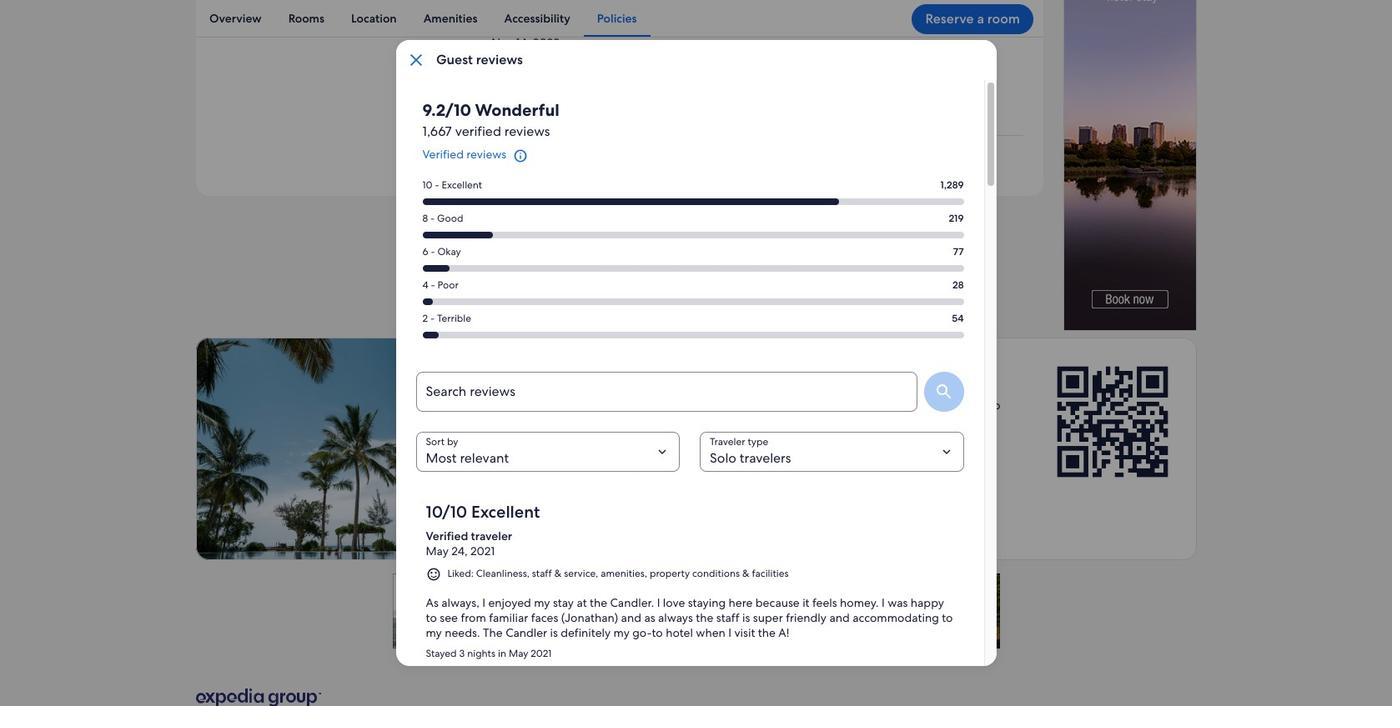 Task type: describe. For each thing, give the bounding box(es) containing it.
us
[[555, 251, 566, 264]]

219
[[949, 212, 964, 225]]

0 horizontal spatial my
[[426, 625, 442, 640]]

1 horizontal spatial 2023
[[596, 80, 619, 93]]

select
[[739, 398, 770, 413]]

cleanliness, for may 24, 2021
[[476, 567, 530, 581]]

it inside as always, i enjoyed my stay at the candler. i love staying here because it feels homey. i was happy to see from familiar faces (jonathan) and as always the staff is super friendly and accommodating to my needs. the candler is definitely my go-to hotel when i visit the a! stayed 3 nights in may 2021
[[803, 595, 810, 610]]

candler
[[506, 625, 547, 640]]

traveler
[[471, 529, 512, 544]]

always,
[[441, 595, 479, 610]]

2023 inside vicki l. nov 14, 2023
[[533, 35, 560, 50]]

0 vertical spatial app
[[942, 355, 996, 394]]

can inside 'go further with the expedia app save even more - get up to 20% on select hotels when you book on the app. our app deals help you to save on trips so you can travel more and manage it all on the go.'
[[749, 413, 768, 428]]

code
[[628, 467, 658, 485]]

i left was
[[882, 595, 885, 610]]

0
[[513, 103, 520, 117]]

verified inside dropdown button
[[422, 147, 464, 162]]

camera
[[768, 467, 813, 485]]

10 - excellent
[[422, 179, 482, 192]]

amenities,
[[601, 567, 647, 581]]

cancel, go back to hotel details. image
[[406, 50, 426, 70]]

all inside button
[[522, 152, 536, 169]]

1 vertical spatial with
[[661, 467, 689, 485]]

- for excellent
[[435, 179, 439, 192]]

stayed inside as always, i enjoyed my stay at the candler. i love staying here because it feels homey. i was happy to see from familiar faces (jonathan) and as always the staff is super friendly and accommodating to my needs. the candler is definitely my go-to hotel when i visit the a! stayed 3 nights in may 2021
[[426, 647, 457, 660]]

service, for nov 14, 2023
[[630, 59, 664, 72]]

on right 20%
[[722, 398, 736, 413]]

staff for may 24, 2021
[[532, 567, 552, 581]]

guest reviews
[[436, 51, 523, 68]]

tell us how we can improve our site
[[537, 251, 702, 264]]

enjoyed
[[488, 595, 531, 610]]

when inside as always, i enjoyed my stay at the candler. i love staying here because it feels homey. i was happy to see from familiar faces (jonathan) and as always the staff is super friendly and accommodating to my needs. the candler is definitely my go-to hotel when i visit the a! stayed 3 nights in may 2021
[[696, 625, 726, 640]]

so
[[712, 413, 724, 428]]

our inside go further with the expedia app region
[[909, 467, 930, 485]]

see all reviews
[[496, 152, 586, 169]]

medium image for report property to expedia button
[[538, 216, 553, 231]]

vicki
[[491, 20, 517, 35]]

9.2/10 wonderful 1,667 verified reviews
[[422, 99, 560, 140]]

excellent inside 10/10 excellent verified traveler may 24, 2021
[[471, 501, 540, 523]]

6 - okay
[[422, 245, 461, 259]]

0 horizontal spatial our
[[667, 251, 683, 264]]

0 vertical spatial conditions
[[709, 59, 756, 72]]

here
[[729, 595, 753, 610]]

2 vertical spatial app
[[933, 467, 958, 485]]

go further with the expedia app save even more - get up to 20% on select hotels when you book on the app. our app deals help you to save on trips so you can travel more and manage it all on the go.
[[549, 355, 1000, 428]]

policies link
[[583, 0, 650, 37]]

1 horizontal spatial stayed
[[491, 80, 522, 93]]

go
[[549, 355, 591, 394]]

stay
[[553, 595, 574, 610]]

terrible
[[437, 312, 471, 325]]

because
[[756, 595, 800, 610]]

as
[[426, 595, 439, 610]]

report property to expedia
[[556, 216, 701, 231]]

liked: cleanliness, staff & service, property conditions & facilities
[[513, 59, 805, 72]]

i left love
[[657, 595, 660, 610]]

how
[[568, 251, 588, 264]]

54
[[952, 312, 964, 325]]

vicki l. nov 14, 2023
[[491, 20, 560, 50]]

1 horizontal spatial is
[[742, 610, 750, 625]]

(jonathan)
[[561, 610, 618, 625]]

good
[[437, 212, 463, 225]]

report
[[556, 216, 592, 231]]

definitely
[[561, 625, 611, 640]]

and left the 'as'
[[621, 610, 641, 625]]

overview
[[209, 11, 261, 26]]

0 horizontal spatial is
[[550, 625, 558, 640]]

see all reviews button
[[481, 146, 600, 176]]

0 vertical spatial facilities
[[768, 59, 805, 72]]

when inside 'go further with the expedia app save even more - get up to 20% on select hotels when you book on the app. our app deals help you to save on trips so you can travel more and manage it all on the go.'
[[807, 398, 837, 413]]

20%
[[695, 398, 719, 413]]

2 horizontal spatial you
[[840, 398, 860, 413]]

happy
[[911, 595, 944, 610]]

- for good
[[430, 212, 435, 225]]

1 horizontal spatial you
[[727, 413, 746, 428]]

liked: cleanliness, staff & service, amenities, property conditions & facilities
[[448, 567, 789, 581]]

homey.
[[840, 595, 879, 610]]

okay
[[437, 245, 461, 259]]

was
[[888, 595, 908, 610]]

small image inside verified reviews dropdown button
[[510, 147, 532, 165]]

and inside 'go further with the expedia app save even more - get up to 20% on select hotels when you book on the app. our app deals help you to save on trips so you can travel more and manage it all on the go.'
[[834, 413, 854, 428]]

0 horizontal spatial 4
[[422, 279, 428, 292]]

a!
[[779, 625, 789, 640]]

expedia group logo image
[[196, 689, 321, 707]]

4 - poor
[[422, 279, 459, 292]]

0 vertical spatial excellent
[[442, 179, 482, 192]]

0 horizontal spatial expedia
[[658, 216, 701, 231]]

medium image for 0 "button"
[[491, 103, 506, 118]]

1 horizontal spatial nov
[[575, 80, 593, 93]]

0 horizontal spatial small image
[[426, 567, 441, 582]]

l.
[[520, 20, 529, 35]]

at
[[577, 595, 587, 610]]

cleanliness, for nov 14, 2023
[[542, 59, 595, 72]]

accessibility link
[[490, 0, 583, 37]]

- for poor
[[431, 279, 435, 292]]

on right the save at the left bottom of page
[[669, 413, 683, 428]]

0 horizontal spatial you
[[606, 413, 626, 428]]

1 horizontal spatial more
[[803, 413, 831, 428]]

see
[[496, 152, 518, 169]]

10
[[422, 179, 433, 192]]

search button image
[[934, 382, 954, 402]]

77
[[953, 245, 964, 259]]

with inside 'go further with the expedia app save even more - get up to 20% on select hotels when you book on the app. our app deals help you to save on trips so you can travel more and manage it all on the go.'
[[703, 355, 764, 394]]

conditions inside dialog
[[692, 567, 740, 581]]

- for okay
[[431, 245, 435, 259]]

to left hotel
[[652, 625, 663, 640]]

travel
[[771, 413, 800, 428]]

see
[[440, 610, 458, 625]]

book
[[862, 398, 890, 413]]

0 button
[[491, 103, 520, 118]]

share feedback
[[572, 277, 667, 294]]

the left qr in the left of the page
[[582, 467, 602, 485]]

to left the save at the left bottom of page
[[629, 413, 640, 428]]

share feedback link
[[558, 271, 681, 301]]

2 horizontal spatial my
[[614, 625, 630, 640]]

as
[[644, 610, 655, 625]]

location link
[[337, 0, 410, 37]]

small image
[[491, 58, 506, 73]]

may inside 10/10 excellent verified traveler may 24, 2021
[[426, 544, 449, 559]]

save
[[549, 398, 574, 413]]

site
[[685, 251, 702, 264]]

28
[[953, 279, 964, 292]]

0 vertical spatial 4
[[525, 80, 531, 93]]

get
[[644, 398, 662, 413]]

download
[[843, 467, 906, 485]]

- for terrible
[[430, 312, 435, 325]]



Task type: vqa. For each thing, say whether or not it's contained in the screenshot.


Task type: locate. For each thing, give the bounding box(es) containing it.
is left super
[[742, 610, 750, 625]]

always
[[658, 610, 693, 625]]

app right our
[[980, 398, 1000, 413]]

0 vertical spatial staff
[[598, 59, 618, 72]]

0 horizontal spatial service,
[[564, 567, 598, 581]]

0 horizontal spatial all
[[522, 152, 536, 169]]

0 vertical spatial our
[[667, 251, 683, 264]]

2021 inside 10/10 excellent verified traveler may 24, 2021
[[470, 544, 495, 559]]

8
[[422, 212, 428, 225]]

nov inside vicki l. nov 14, 2023
[[491, 35, 513, 50]]

and right camera
[[816, 467, 840, 485]]

-
[[435, 179, 439, 192], [430, 212, 435, 225], [431, 245, 435, 259], [431, 279, 435, 292], [430, 312, 435, 325], [636, 398, 641, 413]]

&
[[620, 59, 627, 72], [759, 59, 766, 72], [554, 567, 562, 581], [742, 567, 749, 581]]

reviews
[[476, 51, 523, 68], [505, 123, 550, 140], [467, 147, 506, 162], [539, 152, 586, 169]]

scan
[[549, 467, 578, 485]]

0 vertical spatial in
[[564, 80, 572, 93]]

None text field
[[416, 372, 917, 412]]

staff inside as always, i enjoyed my stay at the candler. i love staying here because it feels homey. i was happy to see from familiar faces (jonathan) and as always the staff is super friendly and accommodating to my needs. the candler is definitely my go-to hotel when i visit the a! stayed 3 nights in may 2021
[[716, 610, 740, 625]]

0 vertical spatial when
[[807, 398, 837, 413]]

the
[[771, 355, 817, 394], [909, 398, 927, 413], [944, 413, 962, 428], [582, 467, 602, 485], [590, 595, 607, 610], [696, 610, 713, 625], [758, 625, 776, 640]]

2 - terrible
[[422, 312, 471, 325]]

1 vertical spatial service,
[[564, 567, 598, 581]]

excellent down verified reviews
[[442, 179, 482, 192]]

staff left super
[[716, 610, 740, 625]]

1,667
[[422, 123, 452, 140]]

my left the needs.
[[426, 625, 442, 640]]

1 vertical spatial 2021
[[531, 647, 552, 660]]

dialog
[[396, 40, 996, 707]]

service, down policies link
[[630, 59, 664, 72]]

when down "staying"
[[696, 625, 726, 640]]

expedia inside 'go further with the expedia app save even more - get up to 20% on select hotels when you book on the app. our app deals help you to save on trips so you can travel more and manage it all on the go.'
[[824, 355, 935, 394]]

love
[[663, 595, 685, 610]]

1 horizontal spatial 2021
[[531, 647, 552, 660]]

help
[[580, 413, 604, 428]]

0 horizontal spatial with
[[661, 467, 689, 485]]

service, up at
[[564, 567, 598, 581]]

the
[[483, 625, 503, 640]]

0 vertical spatial nights
[[533, 80, 561, 93]]

10/10 excellent verified traveler may 24, 2021
[[426, 501, 540, 559]]

- right 2
[[430, 312, 435, 325]]

it
[[903, 413, 910, 428], [803, 595, 810, 610]]

4 left poor
[[422, 279, 428, 292]]

- right 6
[[431, 245, 435, 259]]

it right manage
[[903, 413, 910, 428]]

trips
[[686, 413, 709, 428]]

0 horizontal spatial cleanliness,
[[476, 567, 530, 581]]

0 horizontal spatial liked:
[[448, 567, 474, 581]]

improve
[[625, 251, 664, 264]]

1 horizontal spatial all
[[913, 413, 925, 428]]

deals
[[549, 413, 577, 428]]

app
[[942, 355, 996, 394], [980, 398, 1000, 413], [933, 467, 958, 485]]

1 vertical spatial may
[[509, 647, 528, 660]]

- left poor
[[431, 279, 435, 292]]

my left stay
[[534, 595, 550, 610]]

the left a!
[[758, 625, 776, 640]]

0 horizontal spatial when
[[696, 625, 726, 640]]

small image
[[510, 147, 532, 165], [426, 567, 441, 582]]

2021 down candler
[[531, 647, 552, 660]]

is right candler
[[550, 625, 558, 640]]

may inside as always, i enjoyed my stay at the candler. i love staying here because it feels homey. i was happy to see from familiar faces (jonathan) and as always the staff is super friendly and accommodating to my needs. the candler is definitely my go-to hotel when i visit the a! stayed 3 nights in may 2021
[[509, 647, 528, 660]]

my
[[534, 595, 550, 610], [426, 625, 442, 640], [614, 625, 630, 640]]

to left see at the left of the page
[[426, 610, 437, 625]]

1 vertical spatial verified
[[426, 529, 468, 544]]

reviews inside 9.2/10 wonderful 1,667 verified reviews
[[505, 123, 550, 140]]

manage
[[857, 413, 900, 428]]

you right help
[[606, 413, 626, 428]]

0 horizontal spatial 2021
[[470, 544, 495, 559]]

it left feels
[[803, 595, 810, 610]]

1 horizontal spatial expedia
[[824, 355, 935, 394]]

nov down policies link
[[575, 80, 593, 93]]

1 vertical spatial can
[[749, 413, 768, 428]]

all inside 'go further with the expedia app save even more - get up to 20% on select hotels when you book on the app. our app deals help you to save on trips so you can travel more and manage it all on the go.'
[[913, 413, 925, 428]]

0 horizontal spatial may
[[426, 544, 449, 559]]

on right book
[[893, 398, 907, 413]]

all
[[522, 152, 536, 169], [913, 413, 925, 428]]

liked: down 24,
[[448, 567, 474, 581]]

0 horizontal spatial nov
[[491, 35, 513, 50]]

i right always,
[[482, 595, 485, 610]]

1 vertical spatial liked:
[[448, 567, 474, 581]]

verified down 10/10
[[426, 529, 468, 544]]

nights right 3
[[467, 647, 496, 660]]

with up select
[[703, 355, 764, 394]]

1 vertical spatial when
[[696, 625, 726, 640]]

is
[[742, 610, 750, 625], [550, 625, 558, 640]]

excellent
[[442, 179, 482, 192], [471, 501, 540, 523]]

go further with the expedia app region
[[549, 355, 1015, 491]]

1 horizontal spatial our
[[909, 467, 930, 485]]

- left get
[[636, 398, 641, 413]]

faces
[[531, 610, 558, 625]]

0 horizontal spatial it
[[803, 595, 810, 610]]

our left site
[[667, 251, 683, 264]]

expedia up site
[[658, 216, 701, 231]]

more right even
[[605, 398, 633, 413]]

2023
[[533, 35, 560, 50], [596, 80, 619, 93]]

0 horizontal spatial staff
[[532, 567, 552, 581]]

with left your
[[661, 467, 689, 485]]

wonderful
[[475, 99, 560, 121]]

1 vertical spatial app
[[980, 398, 1000, 413]]

our right download
[[909, 467, 930, 485]]

1 horizontal spatial nights
[[533, 80, 561, 93]]

on down search button image on the bottom right
[[927, 413, 941, 428]]

- right 8
[[430, 212, 435, 225]]

cleanliness, up stayed 4 nights in nov 2023
[[542, 59, 595, 72]]

1 horizontal spatial it
[[903, 413, 910, 428]]

more right travel
[[803, 413, 831, 428]]

qr code image
[[1048, 358, 1177, 486]]

feels
[[812, 595, 837, 610]]

1 horizontal spatial my
[[534, 595, 550, 610]]

verified reviews button
[[422, 140, 964, 172]]

rooms link
[[275, 0, 337, 37]]

0 horizontal spatial nights
[[467, 647, 496, 660]]

with
[[703, 355, 764, 394], [661, 467, 689, 485]]

2023 down the liked: cleanliness, staff & service, property conditions & facilities
[[596, 80, 619, 93]]

1 horizontal spatial may
[[509, 647, 528, 660]]

may left 24,
[[426, 544, 449, 559]]

1 horizontal spatial cleanliness,
[[542, 59, 595, 72]]

0 horizontal spatial 2023
[[533, 35, 560, 50]]

amenities link
[[410, 0, 490, 37]]

1 vertical spatial it
[[803, 595, 810, 610]]

4 up wonderful
[[525, 80, 531, 93]]

you right "so"
[[727, 413, 746, 428]]

0 vertical spatial all
[[522, 152, 536, 169]]

up
[[664, 398, 679, 413]]

2
[[422, 312, 428, 325]]

the up hotels
[[771, 355, 817, 394]]

2 vertical spatial property
[[650, 567, 690, 581]]

1 vertical spatial 2023
[[596, 80, 619, 93]]

0 vertical spatial 2023
[[533, 35, 560, 50]]

friendly
[[786, 610, 827, 625]]

reviews down verified
[[467, 147, 506, 162]]

8 - good
[[422, 212, 463, 225]]

save
[[643, 413, 666, 428]]

- inside 'go further with the expedia app save even more - get up to 20% on select hotels when you book on the app. our app deals help you to save on trips so you can travel more and manage it all on the go.'
[[636, 398, 641, 413]]

1 horizontal spatial staff
[[598, 59, 618, 72]]

2 horizontal spatial staff
[[716, 610, 740, 625]]

small image down wonderful
[[510, 147, 532, 165]]

from
[[461, 610, 486, 625]]

2021 right 24,
[[470, 544, 495, 559]]

1 horizontal spatial 4
[[525, 80, 531, 93]]

liked: for nov 14, 2023
[[513, 59, 539, 72]]

can right we
[[607, 251, 623, 264]]

when
[[807, 398, 837, 413], [696, 625, 726, 640]]

all right "see"
[[522, 152, 536, 169]]

to up improve
[[645, 216, 656, 231]]

staff for nov 14, 2023
[[598, 59, 618, 72]]

3
[[459, 647, 465, 660]]

1 horizontal spatial when
[[807, 398, 837, 413]]

further
[[598, 355, 696, 394]]

may
[[426, 544, 449, 559], [509, 647, 528, 660]]

and left manage
[[834, 413, 854, 428]]

nights up wonderful
[[533, 80, 561, 93]]

1 vertical spatial nov
[[575, 80, 593, 93]]

0 vertical spatial may
[[426, 544, 449, 559]]

more
[[605, 398, 633, 413], [803, 413, 831, 428]]

0 vertical spatial nov
[[491, 35, 513, 50]]

reviews inside verified reviews dropdown button
[[467, 147, 506, 162]]

staying
[[688, 595, 726, 610]]

i left the visit
[[728, 625, 732, 640]]

24,
[[451, 544, 468, 559]]

when right hotels
[[807, 398, 837, 413]]

the right always
[[696, 610, 713, 625]]

property
[[666, 59, 706, 72], [595, 216, 642, 231], [650, 567, 690, 581]]

2 vertical spatial staff
[[716, 610, 740, 625]]

1 vertical spatial property
[[595, 216, 642, 231]]

share
[[572, 277, 607, 294]]

staff up faces
[[532, 567, 552, 581]]

verified inside 10/10 excellent verified traveler may 24, 2021
[[426, 529, 468, 544]]

candler.
[[610, 595, 654, 610]]

to right accommodating
[[942, 610, 953, 625]]

0 vertical spatial stayed
[[491, 80, 522, 93]]

reviews down "14," on the left
[[476, 51, 523, 68]]

0 vertical spatial with
[[703, 355, 764, 394]]

0 horizontal spatial in
[[498, 647, 506, 660]]

stayed down small icon
[[491, 80, 522, 93]]

4
[[525, 80, 531, 93], [422, 279, 428, 292]]

2021 inside as always, i enjoyed my stay at the candler. i love staying here because it feels homey. i was happy to see from familiar faces (jonathan) and as always the staff is super friendly and accommodating to my needs. the candler is definitely my go-to hotel when i visit the a! stayed 3 nights in may 2021
[[531, 647, 552, 660]]

staff
[[598, 59, 618, 72], [532, 567, 552, 581], [716, 610, 740, 625]]

and right friendly on the right bottom of the page
[[829, 610, 850, 625]]

small image up as
[[426, 567, 441, 582]]

to right up
[[681, 398, 693, 413]]

6
[[422, 245, 428, 259]]

nov left "14," on the left
[[491, 35, 513, 50]]

amenities
[[423, 11, 477, 26]]

1 vertical spatial in
[[498, 647, 506, 660]]

1 vertical spatial expedia
[[824, 355, 935, 394]]

app down app.
[[933, 467, 958, 485]]

1,289
[[941, 179, 964, 192]]

familiar
[[489, 610, 528, 625]]

0 vertical spatial property
[[666, 59, 706, 72]]

reviews right "see"
[[539, 152, 586, 169]]

1 vertical spatial small image
[[426, 567, 441, 582]]

hotels
[[772, 398, 805, 413]]

we
[[591, 251, 605, 264]]

the left go. on the right
[[944, 413, 962, 428]]

0 vertical spatial medium image
[[491, 103, 506, 118]]

0 vertical spatial expedia
[[658, 216, 701, 231]]

super
[[753, 610, 783, 625]]

staff down policies
[[598, 59, 618, 72]]

0 vertical spatial service,
[[630, 59, 664, 72]]

0 vertical spatial cleanliness,
[[542, 59, 595, 72]]

accessibility
[[504, 11, 570, 26]]

the right at
[[590, 595, 607, 610]]

my left go-
[[614, 625, 630, 640]]

our
[[956, 398, 977, 413]]

- right 10
[[435, 179, 439, 192]]

the left app.
[[909, 398, 927, 413]]

1 horizontal spatial medium image
[[538, 216, 553, 231]]

1 vertical spatial conditions
[[692, 567, 740, 581]]

liked: down "14," on the left
[[513, 59, 539, 72]]

excellent up traveler
[[471, 501, 540, 523]]

verified
[[422, 147, 464, 162], [426, 529, 468, 544]]

1 vertical spatial our
[[909, 467, 930, 485]]

1 vertical spatial staff
[[532, 567, 552, 581]]

1 horizontal spatial liked:
[[513, 59, 539, 72]]

conditions
[[709, 59, 756, 72], [692, 567, 740, 581]]

you left book
[[840, 398, 860, 413]]

1 vertical spatial medium image
[[538, 216, 553, 231]]

1 vertical spatial facilities
[[752, 567, 789, 581]]

can left travel
[[749, 413, 768, 428]]

and
[[834, 413, 854, 428], [816, 467, 840, 485], [621, 610, 641, 625], [829, 610, 850, 625]]

as always, i enjoyed my stay at the candler. i love staying here because it feels homey. i was happy to see from familiar faces (jonathan) and as always the staff is super friendly and accommodating to my needs. the candler is definitely my go-to hotel when i visit the a! stayed 3 nights in may 2021
[[426, 595, 953, 660]]

stayed left 3
[[426, 647, 457, 660]]

liked: for may 24, 2021
[[448, 567, 474, 581]]

service, for may 24, 2021
[[564, 567, 598, 581]]

reviews down wonderful
[[505, 123, 550, 140]]

0 vertical spatial liked:
[[513, 59, 539, 72]]

even
[[577, 398, 603, 413]]

medium image left report
[[538, 216, 553, 231]]

stayed
[[491, 80, 522, 93], [426, 647, 457, 660]]

1 horizontal spatial service,
[[630, 59, 664, 72]]

verified down the 1,667
[[422, 147, 464, 162]]

0 horizontal spatial more
[[605, 398, 633, 413]]

1 vertical spatial excellent
[[471, 501, 540, 523]]

list containing overview
[[196, 0, 1043, 37]]

app up our
[[942, 355, 996, 394]]

policies
[[597, 11, 637, 26]]

cleanliness,
[[542, 59, 595, 72], [476, 567, 530, 581]]

qr
[[605, 467, 625, 485]]

1 horizontal spatial in
[[564, 80, 572, 93]]

in
[[564, 80, 572, 93], [498, 647, 506, 660]]

may down candler
[[509, 647, 528, 660]]

1 horizontal spatial can
[[749, 413, 768, 428]]

1 horizontal spatial with
[[703, 355, 764, 394]]

expedia up book
[[824, 355, 935, 394]]

stayed 4 nights in nov 2023
[[491, 80, 619, 93]]

0 vertical spatial can
[[607, 251, 623, 264]]

visit
[[734, 625, 755, 640]]

1 vertical spatial stayed
[[426, 647, 457, 660]]

tell
[[537, 251, 553, 264]]

nights inside as always, i enjoyed my stay at the candler. i love staying here because it feels homey. i was happy to see from familiar faces (jonathan) and as always the staff is super friendly and accommodating to my needs. the candler is definitely my go-to hotel when i visit the a! stayed 3 nights in may 2021
[[467, 647, 496, 660]]

hotel
[[666, 625, 693, 640]]

1 vertical spatial cleanliness,
[[476, 567, 530, 581]]

medium image left 0
[[491, 103, 506, 118]]

10/10
[[426, 501, 467, 523]]

list
[[196, 0, 1043, 37]]

reviews inside see all reviews button
[[539, 152, 586, 169]]

0 vertical spatial 2021
[[470, 544, 495, 559]]

your
[[692, 467, 721, 485]]

2023 right "14," on the left
[[533, 35, 560, 50]]

0 horizontal spatial medium image
[[491, 103, 506, 118]]

overview link
[[196, 0, 275, 37]]

0 vertical spatial verified
[[422, 147, 464, 162]]

dialog containing 9.2/10 wonderful
[[396, 40, 996, 707]]

0 vertical spatial small image
[[510, 147, 532, 165]]

medium image
[[491, 103, 506, 118], [538, 216, 553, 231]]

all left app.
[[913, 413, 925, 428]]

cleanliness, up the enjoyed
[[476, 567, 530, 581]]

1 horizontal spatial small image
[[510, 147, 532, 165]]

it inside 'go further with the expedia app save even more - get up to 20% on select hotels when you book on the app. our app deals help you to save on trips so you can travel more and manage it all on the go.'
[[903, 413, 910, 428]]

in inside as always, i enjoyed my stay at the candler. i love staying here because it feels homey. i was happy to see from familiar faces (jonathan) and as always the staff is super friendly and accommodating to my needs. the candler is definitely my go-to hotel when i visit the a! stayed 3 nights in may 2021
[[498, 647, 506, 660]]

0 horizontal spatial can
[[607, 251, 623, 264]]



